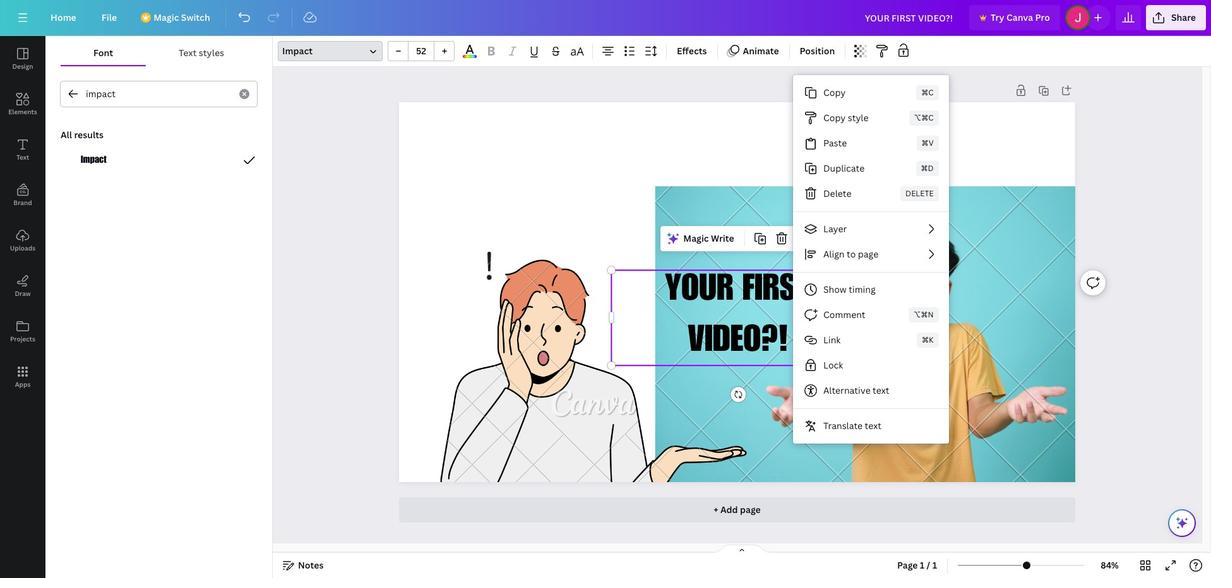 Task type: describe. For each thing, give the bounding box(es) containing it.
⌘d
[[922, 163, 934, 174]]

text button
[[0, 127, 45, 172]]

side panel tab list
[[0, 36, 45, 400]]

lock button
[[794, 353, 949, 378]]

file
[[102, 11, 117, 23]]

⌘v
[[922, 138, 934, 148]]

menu containing copy
[[794, 75, 949, 444]]

translate text
[[824, 420, 882, 432]]

design button
[[0, 36, 45, 82]]

position
[[800, 45, 835, 57]]

elements button
[[0, 82, 45, 127]]

magic for magic write
[[684, 233, 709, 245]]

effects button
[[672, 41, 712, 61]]

Try "Calligraphy" or "Open Sans" search field
[[86, 82, 232, 106]]

page 1 / 1
[[898, 560, 938, 572]]

font
[[93, 47, 113, 59]]

+
[[714, 504, 719, 516]]

magic switch button
[[132, 5, 220, 30]]

brand
[[13, 198, 32, 207]]

alternative text
[[824, 385, 890, 397]]

show timing
[[824, 284, 876, 296]]

draw button
[[0, 263, 45, 309]]

magic switch
[[154, 11, 210, 23]]

/
[[927, 560, 931, 572]]

copy for copy
[[824, 87, 846, 99]]

your first video?!
[[666, 274, 811, 362]]

color range image
[[463, 55, 477, 58]]

uploads
[[10, 244, 35, 253]]

add
[[721, 504, 738, 516]]

switch
[[181, 11, 210, 23]]

try canva pro
[[991, 11, 1051, 23]]

text for text styles
[[179, 47, 197, 59]]

⌘c
[[922, 87, 934, 98]]

show
[[824, 284, 847, 296]]

draw
[[15, 289, 31, 298]]

alternative text button
[[794, 378, 949, 404]]

notes
[[298, 560, 324, 572]]

canva assistant image
[[1175, 516, 1190, 531]]

main menu bar
[[0, 0, 1212, 36]]

– – number field
[[413, 45, 430, 57]]

align to page button
[[794, 242, 949, 267]]

text styles
[[179, 47, 224, 59]]

page for align to page
[[858, 248, 879, 260]]

notes button
[[278, 556, 329, 576]]

84% button
[[1090, 556, 1131, 576]]

results
[[74, 129, 104, 141]]

font button
[[61, 41, 146, 65]]

layer
[[824, 223, 847, 235]]

home
[[51, 11, 76, 23]]

layer button
[[794, 217, 949, 242]]

animate
[[743, 45, 779, 57]]

write
[[711, 233, 735, 245]]

position button
[[795, 41, 841, 61]]

styles
[[199, 47, 224, 59]]

Design title text field
[[855, 5, 965, 30]]

projects
[[10, 335, 35, 344]]

try canva pro button
[[970, 5, 1061, 30]]

text for text
[[16, 153, 29, 162]]

pro
[[1036, 11, 1051, 23]]

all results
[[61, 129, 104, 141]]

projects button
[[0, 309, 45, 354]]

design
[[12, 62, 33, 71]]



Task type: locate. For each thing, give the bounding box(es) containing it.
1 vertical spatial page
[[740, 504, 761, 516]]

lock
[[824, 360, 844, 372]]

text left the styles on the top left of the page
[[179, 47, 197, 59]]

home link
[[40, 5, 86, 30]]

0 horizontal spatial 1
[[920, 560, 925, 572]]

1 horizontal spatial page
[[858, 248, 879, 260]]

elements
[[8, 107, 37, 116]]

show timing button
[[794, 277, 949, 303]]

translate text button
[[794, 414, 949, 439]]

paste
[[824, 137, 847, 149]]

⌥⌘n
[[914, 310, 934, 320]]

2 1 from the left
[[933, 560, 938, 572]]

text right translate
[[865, 420, 882, 432]]

copy
[[824, 87, 846, 99], [824, 112, 846, 124]]

to
[[847, 248, 856, 260]]

brand button
[[0, 172, 45, 218]]

copy up copy style
[[824, 87, 846, 99]]

0 vertical spatial page
[[858, 248, 879, 260]]

page for + add page
[[740, 504, 761, 516]]

page
[[858, 248, 879, 260], [740, 504, 761, 516]]

translate
[[824, 420, 863, 432]]

text
[[873, 385, 890, 397], [865, 420, 882, 432]]

canva
[[1007, 11, 1034, 23]]

page right to
[[858, 248, 879, 260]]

copy for copy style
[[824, 112, 846, 124]]

⌘k
[[922, 335, 934, 346]]

group
[[388, 41, 455, 61]]

1
[[920, 560, 925, 572], [933, 560, 938, 572]]

0 vertical spatial text
[[179, 47, 197, 59]]

magic inside "button"
[[154, 11, 179, 23]]

comment
[[824, 309, 866, 321]]

alternative
[[824, 385, 871, 397]]

align to page
[[824, 248, 879, 260]]

file button
[[91, 5, 127, 30]]

apps button
[[0, 354, 45, 400]]

+ add page
[[714, 504, 761, 516]]

0 vertical spatial magic
[[154, 11, 179, 23]]

show pages image
[[712, 545, 773, 555]]

0 horizontal spatial magic
[[154, 11, 179, 23]]

page right add
[[740, 504, 761, 516]]

timing
[[849, 284, 876, 296]]

text for alternative text
[[873, 385, 890, 397]]

animate button
[[723, 41, 784, 61]]

duplicate
[[824, 162, 865, 174]]

copy left style
[[824, 112, 846, 124]]

1 horizontal spatial magic
[[684, 233, 709, 245]]

1 vertical spatial text
[[865, 420, 882, 432]]

84%
[[1101, 560, 1120, 572]]

copy style
[[824, 112, 869, 124]]

link
[[824, 334, 841, 346]]

style
[[848, 112, 869, 124]]

apps
[[15, 380, 31, 389]]

magic write
[[684, 233, 735, 245]]

all
[[61, 129, 72, 141]]

magic left switch
[[154, 11, 179, 23]]

your
[[666, 274, 734, 311]]

align
[[824, 248, 845, 260]]

+ add page button
[[400, 498, 1076, 523]]

1 vertical spatial text
[[16, 153, 29, 162]]

effects
[[677, 45, 707, 57]]

share
[[1172, 11, 1197, 23]]

0 vertical spatial text
[[873, 385, 890, 397]]

0 horizontal spatial page
[[740, 504, 761, 516]]

uploads button
[[0, 218, 45, 263]]

0 vertical spatial copy
[[824, 87, 846, 99]]

1 copy from the top
[[824, 87, 846, 99]]

text inside side panel tab list
[[16, 153, 29, 162]]

impact image
[[81, 153, 107, 168]]

magic inside button
[[684, 233, 709, 245]]

1 vertical spatial copy
[[824, 112, 846, 124]]

first
[[743, 274, 811, 311]]

video?!
[[688, 325, 789, 362]]

page inside button
[[740, 504, 761, 516]]

magic left "write"
[[684, 233, 709, 245]]

1 left / on the right
[[920, 560, 925, 572]]

1 horizontal spatial 1
[[933, 560, 938, 572]]

delete
[[906, 188, 934, 199]]

text styles button
[[146, 41, 257, 65]]

try
[[991, 11, 1005, 23]]

impact button
[[278, 41, 383, 61]]

1 right / on the right
[[933, 560, 938, 572]]

menu
[[794, 75, 949, 444]]

page
[[898, 560, 918, 572]]

magic write button
[[664, 229, 740, 249]]

0 horizontal spatial text
[[16, 153, 29, 162]]

1 horizontal spatial text
[[179, 47, 197, 59]]

text for translate text
[[865, 420, 882, 432]]

1 vertical spatial magic
[[684, 233, 709, 245]]

text down lock button
[[873, 385, 890, 397]]

magic for magic switch
[[154, 11, 179, 23]]

text up brand button
[[16, 153, 29, 162]]

magic
[[154, 11, 179, 23], [684, 233, 709, 245]]

impact
[[282, 45, 313, 57]]

page inside popup button
[[858, 248, 879, 260]]

text
[[179, 47, 197, 59], [16, 153, 29, 162]]

2 copy from the top
[[824, 112, 846, 124]]

delete
[[824, 188, 852, 200]]

1 1 from the left
[[920, 560, 925, 572]]

⌥⌘c
[[915, 112, 934, 123]]

share button
[[1147, 5, 1207, 30]]



Task type: vqa. For each thing, say whether or not it's contained in the screenshot.
Magic inside the "button"
yes



